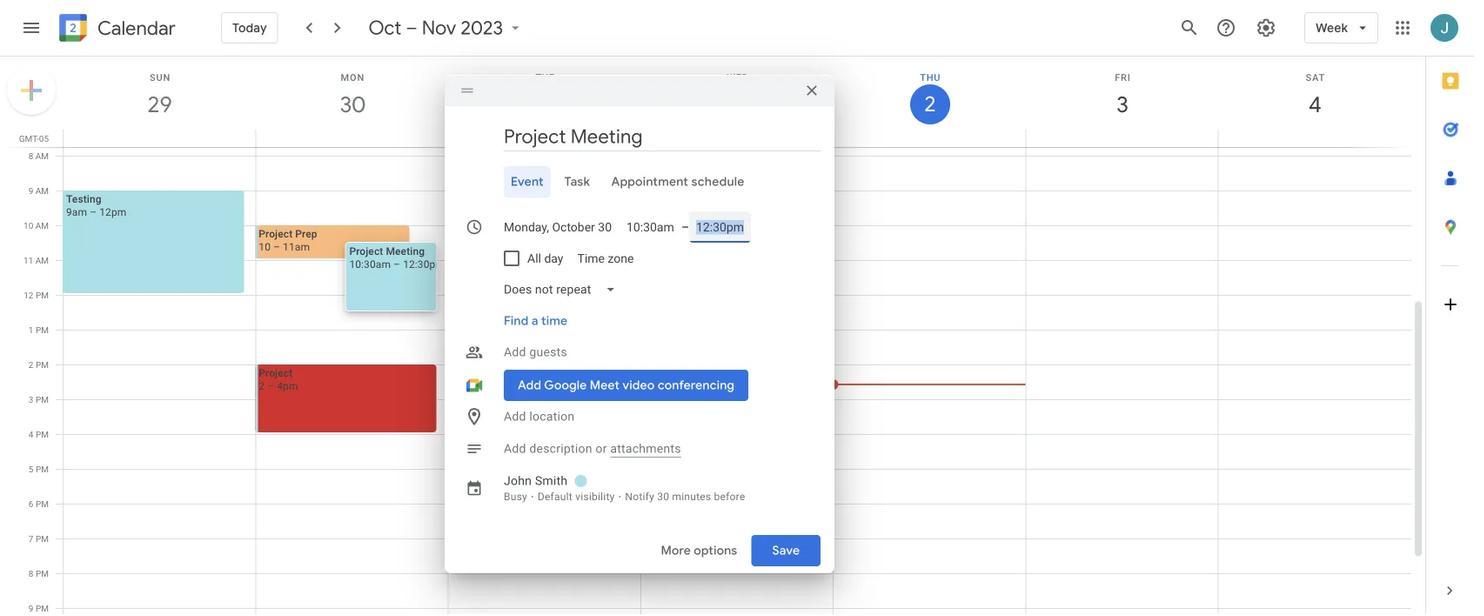 Task type: vqa. For each thing, say whether or not it's contained in the screenshot.


Task type: locate. For each thing, give the bounding box(es) containing it.
to element
[[682, 220, 690, 234]]

oct
[[369, 16, 402, 40]]

9am
[[66, 206, 87, 218]]

0 horizontal spatial 3
[[29, 394, 34, 405]]

notify
[[626, 491, 655, 503]]

project inside project 2 – 4pm
[[259, 367, 293, 379]]

am
[[35, 151, 49, 161], [35, 185, 49, 196], [35, 220, 49, 231], [35, 255, 49, 266]]

2 inside thu 2
[[924, 91, 935, 118]]

6 pm from the top
[[36, 464, 49, 475]]

pm right 7
[[36, 534, 49, 544]]

1 pm from the top
[[36, 290, 49, 300]]

default
[[538, 491, 573, 503]]

project inside project prep 10 – 11am
[[259, 228, 293, 240]]

0 horizontal spatial 30
[[339, 90, 364, 119]]

am down 8 am
[[35, 185, 49, 196]]

10
[[24, 220, 33, 231], [259, 241, 271, 253]]

9
[[28, 185, 33, 196], [29, 603, 34, 614]]

am right 11
[[35, 255, 49, 266]]

2 link
[[911, 84, 951, 125]]

1 cell from the left
[[64, 130, 256, 147]]

5 pm
[[29, 464, 49, 475]]

pm for 1 pm
[[36, 325, 49, 335]]

1 vertical spatial project
[[350, 245, 383, 257]]

6
[[29, 499, 34, 509]]

mon
[[341, 72, 365, 83]]

3 link
[[1103, 84, 1143, 125]]

sat 4
[[1307, 72, 1326, 119]]

8 for 8 am
[[28, 151, 33, 161]]

2 vertical spatial 2
[[259, 380, 265, 392]]

smith
[[535, 474, 568, 488]]

2 vertical spatial project
[[259, 367, 293, 379]]

7
[[29, 534, 34, 544]]

thu 2
[[920, 72, 941, 118]]

1 vertical spatial 8
[[29, 569, 34, 579]]

0 vertical spatial 2
[[924, 91, 935, 118]]

grid
[[0, 57, 1426, 616]]

1 horizontal spatial tab list
[[1427, 57, 1475, 567]]

2 down 1
[[29, 360, 34, 370]]

30 for mon 30
[[339, 90, 364, 119]]

add up the john
[[504, 442, 526, 456]]

testing 9am – 12pm
[[66, 193, 127, 218]]

1 pm
[[29, 325, 49, 335]]

pm down '3 pm'
[[36, 429, 49, 440]]

– left "4pm"
[[267, 380, 274, 392]]

pm down the 1 pm
[[36, 360, 49, 370]]

project inside project meeting 10:30am – 12:30pm
[[350, 245, 383, 257]]

8 pm
[[29, 569, 49, 579]]

4 pm from the top
[[36, 394, 49, 405]]

30 down mon
[[339, 90, 364, 119]]

2 add from the top
[[504, 410, 526, 424]]

task button
[[558, 166, 598, 198]]

– right oct
[[406, 16, 418, 40]]

pm right 12
[[36, 290, 49, 300]]

testing
[[66, 193, 102, 205]]

before
[[714, 491, 746, 503]]

cell down 3 link on the top
[[1026, 130, 1219, 147]]

2 down thu
[[924, 91, 935, 118]]

4 down sat
[[1309, 90, 1321, 119]]

calendar heading
[[94, 16, 176, 40]]

pm right 6
[[36, 499, 49, 509]]

0 horizontal spatial 4
[[29, 429, 34, 440]]

10 left 11am
[[259, 241, 271, 253]]

mon 30
[[339, 72, 365, 119]]

3 cell from the left
[[834, 130, 1026, 147]]

sat
[[1307, 72, 1326, 83]]

cell down 30 link
[[256, 130, 449, 147]]

week button
[[1305, 7, 1379, 49]]

0 horizontal spatial tab list
[[459, 166, 821, 198]]

am down 9 am
[[35, 220, 49, 231]]

wed
[[727, 72, 749, 83]]

3 add from the top
[[504, 442, 526, 456]]

pm for 6 pm
[[36, 499, 49, 509]]

9 up 10 am
[[28, 185, 33, 196]]

find a time
[[504, 313, 568, 329]]

8 pm from the top
[[36, 534, 49, 544]]

12
[[24, 290, 34, 300]]

add for add location
[[504, 410, 526, 424]]

End time text field
[[697, 212, 745, 243]]

pm
[[36, 290, 49, 300], [36, 325, 49, 335], [36, 360, 49, 370], [36, 394, 49, 405], [36, 429, 49, 440], [36, 464, 49, 475], [36, 499, 49, 509], [36, 534, 49, 544], [36, 569, 49, 579], [36, 603, 49, 614]]

week
[[1317, 20, 1349, 36]]

minutes
[[673, 491, 712, 503]]

oct – nov 2023 button
[[362, 16, 531, 40]]

10:30am
[[350, 258, 391, 270]]

3 am from the top
[[35, 220, 49, 231]]

add inside dropdown button
[[504, 345, 526, 360]]

cell down 2 link
[[834, 130, 1026, 147]]

2 cell from the left
[[256, 130, 449, 147]]

guests
[[530, 345, 568, 360]]

project for –
[[259, 367, 293, 379]]

0 vertical spatial add
[[504, 345, 526, 360]]

visibility
[[576, 491, 615, 503]]

notify 30 minutes before
[[626, 491, 746, 503]]

–
[[406, 16, 418, 40], [90, 206, 97, 218], [682, 220, 690, 234], [273, 241, 280, 253], [394, 258, 401, 270], [267, 380, 274, 392]]

add down find
[[504, 345, 526, 360]]

project for 10
[[259, 228, 293, 240]]

7 pm from the top
[[36, 499, 49, 509]]

1 horizontal spatial 2
[[259, 380, 265, 392]]

1 add from the top
[[504, 345, 526, 360]]

project up "4pm"
[[259, 367, 293, 379]]

0 vertical spatial 4
[[1309, 90, 1321, 119]]

None field
[[497, 274, 630, 306]]

1 horizontal spatial 4
[[1309, 90, 1321, 119]]

– down meeting
[[394, 258, 401, 270]]

1 horizontal spatial 10
[[259, 241, 271, 253]]

calendar
[[98, 16, 176, 40]]

0 vertical spatial 30
[[339, 90, 364, 119]]

description
[[530, 442, 593, 456]]

9 pm from the top
[[36, 569, 49, 579]]

project up 10:30am
[[350, 245, 383, 257]]

time zone
[[578, 251, 634, 266]]

0 vertical spatial 8
[[28, 151, 33, 161]]

2 8 from the top
[[29, 569, 34, 579]]

1 vertical spatial 10
[[259, 241, 271, 253]]

pm for 5 pm
[[36, 464, 49, 475]]

add
[[504, 345, 526, 360], [504, 410, 526, 424], [504, 442, 526, 456]]

1 horizontal spatial 3
[[1116, 90, 1128, 119]]

john
[[504, 474, 532, 488]]

time zone button
[[571, 243, 641, 274]]

4
[[1309, 90, 1321, 119], [29, 429, 34, 440]]

0 vertical spatial 9
[[28, 185, 33, 196]]

project 2 – 4pm
[[259, 367, 298, 392]]

first
[[646, 131, 667, 144]]

pm for 3 pm
[[36, 394, 49, 405]]

pm down 7 pm
[[36, 569, 49, 579]]

05
[[39, 133, 49, 144]]

10 inside project prep 10 – 11am
[[259, 241, 271, 253]]

4 up '5'
[[29, 429, 34, 440]]

3 inside "fri 3"
[[1116, 90, 1128, 119]]

1 vertical spatial add
[[504, 410, 526, 424]]

1 vertical spatial 30
[[658, 491, 670, 503]]

4 inside sat 4
[[1309, 90, 1321, 119]]

add description or attachments
[[504, 442, 681, 456]]

event
[[511, 174, 544, 190]]

5 pm from the top
[[36, 429, 49, 440]]

– inside project meeting 10:30am – 12:30pm
[[394, 258, 401, 270]]

30 inside mon 30
[[339, 90, 364, 119]]

pm right '5'
[[36, 464, 49, 475]]

2 horizontal spatial 2
[[924, 91, 935, 118]]

of
[[689, 131, 699, 144]]

2 pm from the top
[[36, 325, 49, 335]]

2 left "4pm"
[[259, 380, 265, 392]]

3 down fri at right
[[1116, 90, 1128, 119]]

1 8 from the top
[[28, 151, 33, 161]]

0 vertical spatial project
[[259, 228, 293, 240]]

find a time button
[[497, 306, 575, 337]]

10 pm from the top
[[36, 603, 49, 614]]

– left 11am
[[273, 241, 280, 253]]

add left location
[[504, 410, 526, 424]]

2
[[924, 91, 935, 118], [29, 360, 34, 370], [259, 380, 265, 392]]

gmt-05
[[19, 133, 49, 144]]

a
[[532, 313, 539, 329]]

4 am from the top
[[35, 255, 49, 266]]

1 9 from the top
[[28, 185, 33, 196]]

sun
[[150, 72, 171, 83]]

1 am from the top
[[35, 151, 49, 161]]

9 down 8 pm
[[29, 603, 34, 614]]

pm right 1
[[36, 325, 49, 335]]

american
[[701, 131, 746, 144]]

zone
[[608, 251, 634, 266]]

2 inside project 2 – 4pm
[[259, 380, 265, 392]]

tab list
[[1427, 57, 1475, 567], [459, 166, 821, 198]]

today button
[[221, 7, 278, 49]]

0 vertical spatial 3
[[1116, 90, 1128, 119]]

cell down the 4 "link"
[[1219, 130, 1411, 147]]

11am
[[283, 241, 310, 253]]

– down testing
[[90, 206, 97, 218]]

1
[[29, 325, 34, 335]]

1 vertical spatial 9
[[29, 603, 34, 614]]

2 vertical spatial add
[[504, 442, 526, 456]]

0 horizontal spatial 10
[[24, 220, 33, 231]]

pm up 4 pm
[[36, 394, 49, 405]]

3 up 4 pm
[[29, 394, 34, 405]]

am for 10 am
[[35, 220, 49, 231]]

0 horizontal spatial 2
[[29, 360, 34, 370]]

3 pm from the top
[[36, 360, 49, 370]]

30 right notify
[[658, 491, 670, 503]]

cell
[[64, 130, 256, 147], [256, 130, 449, 147], [834, 130, 1026, 147], [1026, 130, 1219, 147], [1219, 130, 1411, 147]]

am down 05
[[35, 151, 49, 161]]

1 vertical spatial 4
[[29, 429, 34, 440]]

month
[[823, 131, 853, 144]]

– inside project 2 – 4pm
[[267, 380, 274, 392]]

2 9 from the top
[[29, 603, 34, 614]]

10 up 11
[[24, 220, 33, 231]]

1 horizontal spatial 30
[[658, 491, 670, 503]]

fri 3
[[1116, 72, 1132, 119]]

– left end time text field
[[682, 220, 690, 234]]

project up 11am
[[259, 228, 293, 240]]

2 am from the top
[[35, 185, 49, 196]]

cell down 29 link
[[64, 130, 256, 147]]

8 down gmt-
[[28, 151, 33, 161]]

pm down 8 pm
[[36, 603, 49, 614]]

8 down 7
[[29, 569, 34, 579]]



Task type: describe. For each thing, give the bounding box(es) containing it.
pm for 7 pm
[[36, 534, 49, 544]]

4 pm
[[29, 429, 49, 440]]

8 am
[[28, 151, 49, 161]]

or
[[596, 442, 607, 456]]

task
[[565, 174, 591, 190]]

2 for thu 2
[[924, 91, 935, 118]]

all
[[528, 251, 542, 266]]

add guests button
[[497, 337, 821, 368]]

first day of american indian heritage month button
[[641, 130, 853, 145]]

add guests
[[504, 345, 568, 360]]

indian
[[749, 131, 778, 144]]

today
[[232, 20, 267, 36]]

first day of american indian heritage month
[[646, 131, 853, 144]]

12:30pm
[[403, 258, 445, 270]]

sun 29
[[146, 72, 171, 119]]

11
[[24, 255, 33, 266]]

– inside testing 9am – 12pm
[[90, 206, 97, 218]]

tab list containing event
[[459, 166, 821, 198]]

3 pm
[[29, 394, 49, 405]]

thu
[[920, 72, 941, 83]]

am for 8 am
[[35, 151, 49, 161]]

4 link
[[1296, 84, 1336, 125]]

Start date text field
[[504, 217, 613, 238]]

2023
[[461, 16, 504, 40]]

day
[[669, 131, 687, 144]]

11 am
[[24, 255, 49, 266]]

tue
[[536, 72, 555, 83]]

Start time text field
[[627, 212, 675, 243]]

project for 10:30am
[[350, 245, 383, 257]]

pm for 9 pm
[[36, 603, 49, 614]]

appointment schedule button
[[605, 166, 752, 198]]

5 cell from the left
[[1219, 130, 1411, 147]]

all day
[[528, 251, 564, 266]]

pm for 12 pm
[[36, 290, 49, 300]]

6 pm
[[29, 499, 49, 509]]

add for add guests
[[504, 345, 526, 360]]

9 for 9 am
[[28, 185, 33, 196]]

time
[[578, 251, 605, 266]]

appointment schedule
[[612, 174, 745, 190]]

5
[[29, 464, 34, 475]]

settings menu image
[[1256, 17, 1277, 38]]

project prep 10 – 11am
[[259, 228, 318, 253]]

appointment
[[612, 174, 689, 190]]

9 am
[[28, 185, 49, 196]]

prep
[[295, 228, 318, 240]]

nov
[[422, 16, 457, 40]]

am for 11 am
[[35, 255, 49, 266]]

1 vertical spatial 3
[[29, 394, 34, 405]]

meeting
[[386, 245, 425, 257]]

attachments
[[611, 442, 681, 456]]

add for add description or attachments
[[504, 442, 526, 456]]

time
[[542, 313, 568, 329]]

day
[[545, 251, 564, 266]]

12pm
[[99, 206, 127, 218]]

location
[[530, 410, 575, 424]]

30 for notify 30 minutes before
[[658, 491, 670, 503]]

4pm
[[277, 380, 298, 392]]

9 for 9 pm
[[29, 603, 34, 614]]

default visibility
[[538, 491, 615, 503]]

8 for 8 pm
[[29, 569, 34, 579]]

calendar element
[[56, 10, 176, 49]]

4 cell from the left
[[1026, 130, 1219, 147]]

pm for 4 pm
[[36, 429, 49, 440]]

1 vertical spatial 2
[[29, 360, 34, 370]]

add location
[[504, 410, 575, 424]]

event button
[[504, 166, 551, 198]]

oct – nov 2023
[[369, 16, 504, 40]]

am for 9 am
[[35, 185, 49, 196]]

fri
[[1116, 72, 1132, 83]]

10 am
[[24, 220, 49, 231]]

2 for project 2 – 4pm
[[259, 380, 265, 392]]

29
[[146, 90, 171, 119]]

project meeting 10:30am – 12:30pm
[[350, 245, 445, 270]]

grid containing 29
[[0, 57, 1426, 616]]

schedule
[[692, 174, 745, 190]]

12 pm
[[24, 290, 49, 300]]

heritage
[[780, 131, 820, 144]]

find
[[504, 313, 529, 329]]

2 pm
[[29, 360, 49, 370]]

29 link
[[140, 84, 180, 125]]

john smith
[[504, 474, 568, 488]]

9 pm
[[29, 603, 49, 614]]

pm for 2 pm
[[36, 360, 49, 370]]

0 vertical spatial 10
[[24, 220, 33, 231]]

main drawer image
[[21, 17, 42, 38]]

30 link
[[333, 84, 373, 125]]

7 pm
[[29, 534, 49, 544]]

Add title text field
[[504, 124, 821, 150]]

first day of american indian heritage month row
[[56, 130, 1426, 147]]

busy
[[504, 491, 528, 503]]

– inside project prep 10 – 11am
[[273, 241, 280, 253]]

pm for 8 pm
[[36, 569, 49, 579]]

gmt-
[[19, 133, 39, 144]]



